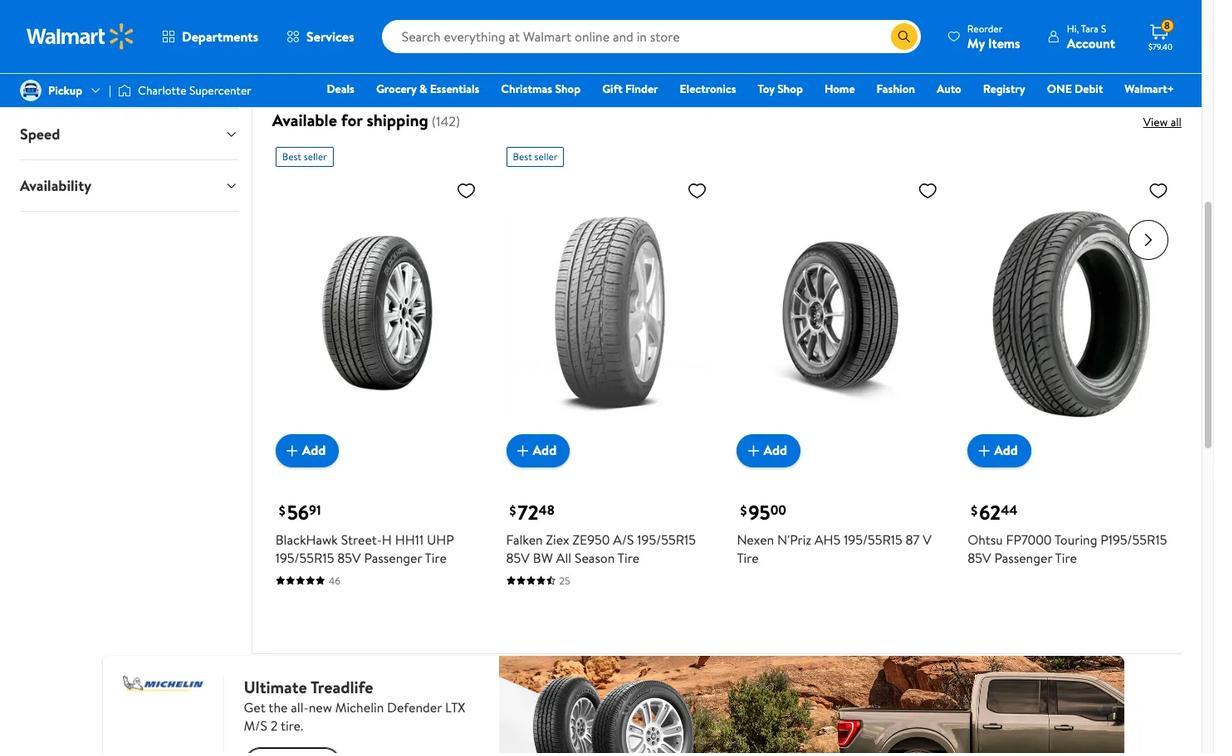 Task type: describe. For each thing, give the bounding box(es) containing it.
add to favorites list, ohtsu fp7000 touring p195/55r15 85v passenger tire image
[[1148, 180, 1168, 201]]

nexen
[[737, 530, 774, 549]]

falken
[[506, 530, 543, 549]]

add for add button for nexen n'priz ah5 195/55r15 87 v tire "image"
[[763, 441, 787, 459]]

product group containing 95
[[737, 140, 944, 633]]

$ 56 91
[[279, 498, 321, 526]]

add to cart image for blackhawk street-h hh11 uhp 195/55r15 85v passenger tire image on the left of the page
[[282, 441, 302, 460]]

services
[[306, 27, 354, 46]]

falken ziex ze950 a/s 195/55r15 85v bw all season tire
[[506, 530, 696, 567]]

blackhawk street-h hh11 uhp 195/55r15 85v passenger tire
[[276, 530, 454, 567]]

56
[[287, 498, 309, 526]]

reorder my items
[[967, 21, 1020, 52]]

toy shop
[[758, 81, 803, 97]]

view
[[1143, 114, 1168, 130]]

$ for 62
[[971, 501, 978, 520]]

view all link
[[1143, 114, 1182, 130]]

add button for ohtsu fp7000 touring p195/55r15 85v passenger tire image
[[968, 434, 1031, 467]]

add for add button corresponding to blackhawk street-h hh11 uhp 195/55r15 85v passenger tire image on the left of the page
[[302, 441, 326, 459]]

registry
[[983, 81, 1025, 97]]

8 $79.40
[[1148, 18, 1173, 52]]

$ for 56
[[279, 501, 285, 520]]

street-
[[341, 530, 382, 549]]

blackhawk
[[276, 530, 338, 549]]

nexen n'priz ah5 195/55r15 87 v tire image
[[737, 173, 944, 454]]

all
[[556, 549, 571, 567]]

account
[[1067, 34, 1115, 52]]

uhp
[[427, 530, 454, 549]]

48
[[539, 501, 555, 519]]

add for ohtsu fp7000 touring p195/55r15 85v passenger tire image add button
[[994, 441, 1018, 459]]

hi,
[[1067, 21, 1079, 35]]

for
[[341, 109, 363, 131]]

passenger inside blackhawk street-h hh11 uhp 195/55r15 85v passenger tire
[[364, 549, 422, 567]]

seller for 72
[[534, 149, 558, 163]]

v
[[923, 530, 932, 549]]

44
[[1001, 501, 1018, 519]]

shipping
[[367, 109, 428, 131]]

items
[[988, 34, 1020, 52]]

tire inside blackhawk street-h hh11 uhp 195/55r15 85v passenger tire
[[425, 549, 447, 567]]

gift
[[602, 81, 622, 97]]

product group containing 56
[[276, 140, 483, 633]]

electronics
[[680, 81, 736, 97]]

2 tab from the top
[[7, 58, 251, 108]]

departments
[[182, 27, 258, 46]]

add to cart image for falken ziex ze950 a/s 195/55r15 85v bw all season tire image
[[513, 441, 533, 460]]

speed
[[20, 124, 60, 145]]

essentials
[[430, 81, 479, 97]]

85v inside blackhawk street-h hh11 uhp 195/55r15 85v passenger tire
[[337, 549, 361, 567]]

1 tab from the top
[[7, 6, 251, 57]]

best for 56
[[282, 149, 301, 163]]

|
[[109, 82, 111, 99]]

electronics link
[[672, 80, 744, 98]]

tire inside nexen n'priz ah5 195/55r15 87 v tire
[[737, 549, 759, 567]]

auto
[[937, 81, 961, 97]]

ohtsu fp7000 touring p195/55r15 85v passenger tire
[[968, 530, 1167, 567]]

best seller for 72
[[513, 149, 558, 163]]

87
[[906, 530, 920, 549]]

s
[[1101, 21, 1106, 35]]

add to favorites list, blackhawk street-h hh11 uhp 195/55r15 85v passenger tire image
[[456, 180, 476, 201]]

95
[[748, 498, 770, 526]]

62
[[979, 498, 1001, 526]]

a
[[461, 4, 474, 41]]

add to cart image for ohtsu fp7000 touring p195/55r15 85v passenger tire image
[[974, 441, 994, 460]]

seller for 56
[[304, 149, 327, 163]]

fp7000
[[1006, 530, 1052, 549]]

walmart image
[[27, 23, 135, 50]]

deals link
[[319, 80, 362, 98]]

bw
[[533, 549, 553, 567]]

we couldn't find a match
[[266, 4, 553, 41]]

product group containing 62
[[968, 140, 1175, 633]]

match
[[480, 4, 553, 41]]

gift finder
[[602, 81, 658, 97]]

fashion
[[877, 81, 915, 97]]

supercenter
[[189, 82, 251, 99]]

(142)
[[432, 112, 460, 130]]

walmart+
[[1125, 81, 1174, 97]]

find
[[408, 4, 455, 41]]

195/55r15 inside falken ziex ze950 a/s 195/55r15 85v bw all season tire
[[637, 530, 696, 549]]

ohtsu
[[968, 530, 1003, 549]]

grocery & essentials link
[[369, 80, 487, 98]]

46
[[329, 573, 340, 588]]

home
[[824, 81, 855, 97]]

product group containing 72
[[506, 140, 714, 633]]

toy shop link
[[750, 80, 810, 98]]

hi, tara s account
[[1067, 21, 1115, 52]]

one debit link
[[1039, 80, 1111, 98]]

availability tab
[[7, 161, 251, 211]]

85v inside ohtsu fp7000 touring p195/55r15 85v passenger tire
[[968, 549, 991, 567]]

pickup
[[48, 82, 82, 99]]

91
[[309, 501, 321, 519]]

ze950
[[573, 530, 610, 549]]

christmas shop
[[501, 81, 581, 97]]



Task type: locate. For each thing, give the bounding box(es) containing it.
add button for nexen n'priz ah5 195/55r15 87 v tire "image"
[[737, 434, 800, 467]]

next slide for available for shipping list image
[[1129, 220, 1168, 260]]

4 add from the left
[[994, 441, 1018, 459]]

deals
[[327, 81, 354, 97]]

1 best seller from the left
[[282, 149, 327, 163]]

registry link
[[975, 80, 1033, 98]]

2 passenger from the left
[[994, 549, 1052, 567]]

$ inside the $ 62 44
[[971, 501, 978, 520]]

touring
[[1055, 530, 1097, 549]]

0 horizontal spatial 195/55r15
[[276, 549, 334, 567]]

0 horizontal spatial add to cart image
[[282, 441, 302, 460]]

85v inside falken ziex ze950 a/s 195/55r15 85v bw all season tire
[[506, 549, 530, 567]]

195/55r15 inside blackhawk street-h hh11 uhp 195/55r15 85v passenger tire
[[276, 549, 334, 567]]

we
[[266, 4, 301, 41]]

1 horizontal spatial add to cart image
[[974, 441, 994, 460]]

best seller down available
[[282, 149, 327, 163]]

1 product group from the left
[[276, 140, 483, 633]]

Search search field
[[382, 20, 921, 53]]

$ inside $ 95 00
[[740, 501, 747, 520]]

finder
[[625, 81, 658, 97]]

Walmart Site-Wide search field
[[382, 20, 921, 53]]

&
[[419, 81, 427, 97]]

$ 72 48
[[510, 498, 555, 526]]

195/55r15
[[637, 530, 696, 549], [844, 530, 902, 549], [276, 549, 334, 567]]

0 horizontal spatial passenger
[[364, 549, 422, 567]]

falken ziex ze950 a/s 195/55r15 85v bw all season tire image
[[506, 173, 714, 454]]

1 add to cart image from the left
[[282, 441, 302, 460]]

195/55r15 right a/s
[[637, 530, 696, 549]]

speed tab
[[7, 109, 251, 160]]

1 seller from the left
[[304, 149, 327, 163]]

2 product group from the left
[[506, 140, 714, 633]]

nexen n'priz ah5 195/55r15 87 v tire
[[737, 530, 932, 567]]

3 product group from the left
[[737, 140, 944, 633]]

1 add to cart image from the left
[[513, 441, 533, 460]]

shop
[[555, 81, 581, 97], [777, 81, 803, 97]]

1 tire from the left
[[425, 549, 447, 567]]

0 horizontal spatial 85v
[[337, 549, 361, 567]]

best seller for 56
[[282, 149, 327, 163]]

2 seller from the left
[[534, 149, 558, 163]]

best down christmas
[[513, 149, 532, 163]]

$ for 72
[[510, 501, 516, 520]]

$ left 56
[[279, 501, 285, 520]]

195/55r15 up 46
[[276, 549, 334, 567]]

3 85v from the left
[[968, 549, 991, 567]]

add to cart image
[[513, 441, 533, 460], [974, 441, 994, 460]]

add button up 00
[[737, 434, 800, 467]]

1 horizontal spatial seller
[[534, 149, 558, 163]]

walmart+ link
[[1117, 80, 1182, 98]]

2 add to cart image from the left
[[744, 441, 763, 460]]

0 vertical spatial tab
[[7, 6, 251, 57]]

 image
[[20, 80, 42, 101]]

add up 44
[[994, 441, 1018, 459]]

0 horizontal spatial best
[[282, 149, 301, 163]]

$79.40
[[1148, 41, 1173, 52]]

0 horizontal spatial best seller
[[282, 149, 327, 163]]

85v left bw
[[506, 549, 530, 567]]

$ inside $ 56 91
[[279, 501, 285, 520]]

my
[[967, 34, 985, 52]]

0 horizontal spatial seller
[[304, 149, 327, 163]]

one
[[1047, 81, 1072, 97]]

product group
[[276, 140, 483, 633], [506, 140, 714, 633], [737, 140, 944, 633], [968, 140, 1175, 633]]

tire right hh11
[[425, 549, 447, 567]]

4 $ from the left
[[971, 501, 978, 520]]

2 add button from the left
[[506, 434, 570, 467]]

tab
[[7, 6, 251, 57], [7, 58, 251, 108]]

charlotte supercenter
[[138, 82, 251, 99]]

tab up the speed tab
[[7, 58, 251, 108]]

4 tire from the left
[[1055, 549, 1077, 567]]

grocery
[[376, 81, 417, 97]]

all
[[1171, 114, 1182, 130]]

add up 91
[[302, 441, 326, 459]]

tire inside falken ziex ze950 a/s 195/55r15 85v bw all season tire
[[618, 549, 639, 567]]

85v down 62
[[968, 549, 991, 567]]

search icon image
[[898, 30, 911, 43]]

add button up 91
[[276, 434, 339, 467]]

tire
[[425, 549, 447, 567], [618, 549, 639, 567], [737, 549, 759, 567], [1055, 549, 1077, 567]]

couldn't
[[308, 4, 401, 41]]

gift finder link
[[595, 80, 666, 98]]

add button for falken ziex ze950 a/s 195/55r15 85v bw all season tire image
[[506, 434, 570, 467]]

1 horizontal spatial shop
[[777, 81, 803, 97]]

add to cart image
[[282, 441, 302, 460], [744, 441, 763, 460]]

auto link
[[929, 80, 969, 98]]

shop for toy shop
[[777, 81, 803, 97]]

25
[[559, 573, 570, 588]]

blackhawk street-h hh11 uhp 195/55r15 85v passenger tire image
[[276, 173, 483, 454]]

$ inside $ 72 48
[[510, 501, 516, 520]]

available
[[272, 109, 337, 131]]

best
[[282, 149, 301, 163], [513, 149, 532, 163]]

72
[[518, 498, 539, 526]]

1 horizontal spatial add to cart image
[[744, 441, 763, 460]]

$ left 62
[[971, 501, 978, 520]]

fashion link
[[869, 80, 923, 98]]

00
[[770, 501, 786, 519]]

2 $ from the left
[[510, 501, 516, 520]]

1 shop from the left
[[555, 81, 581, 97]]

 image
[[118, 82, 131, 99]]

one debit
[[1047, 81, 1103, 97]]

best for 72
[[513, 149, 532, 163]]

2 add from the left
[[533, 441, 557, 459]]

$ left '95' on the right bottom of page
[[740, 501, 747, 520]]

$ for 95
[[740, 501, 747, 520]]

ah5
[[815, 530, 841, 549]]

tire down '95' on the right bottom of page
[[737, 549, 759, 567]]

shop right toy
[[777, 81, 803, 97]]

best seller down christmas shop
[[513, 149, 558, 163]]

speed button
[[7, 109, 251, 160]]

reorder
[[967, 21, 1003, 35]]

hh11
[[395, 530, 424, 549]]

best down available
[[282, 149, 301, 163]]

$ left 72
[[510, 501, 516, 520]]

add up 48
[[533, 441, 557, 459]]

h
[[382, 530, 392, 549]]

add up 00
[[763, 441, 787, 459]]

1 85v from the left
[[337, 549, 361, 567]]

2 add to cart image from the left
[[974, 441, 994, 460]]

195/55r15 left 87
[[844, 530, 902, 549]]

1 best from the left
[[282, 149, 301, 163]]

tire right fp7000
[[1055, 549, 1077, 567]]

services button
[[272, 17, 368, 56]]

1 horizontal spatial best
[[513, 149, 532, 163]]

3 $ from the left
[[740, 501, 747, 520]]

seller down christmas shop
[[534, 149, 558, 163]]

1 horizontal spatial passenger
[[994, 549, 1052, 567]]

charlotte
[[138, 82, 186, 99]]

p195/55r15
[[1101, 530, 1167, 549]]

1 add from the left
[[302, 441, 326, 459]]

add button up 44
[[968, 434, 1031, 467]]

available for shipping (142)
[[272, 109, 460, 131]]

add to cart image up '95' on the right bottom of page
[[744, 441, 763, 460]]

a/s
[[613, 530, 634, 549]]

add button up 48
[[506, 434, 570, 467]]

n'priz
[[777, 530, 811, 549]]

1 horizontal spatial 195/55r15
[[637, 530, 696, 549]]

shop right christmas
[[555, 81, 581, 97]]

4 product group from the left
[[968, 140, 1175, 633]]

christmas shop link
[[494, 80, 588, 98]]

availability button
[[7, 161, 251, 211]]

departments button
[[148, 17, 272, 56]]

add button for blackhawk street-h hh11 uhp 195/55r15 85v passenger tire image on the left of the page
[[276, 434, 339, 467]]

2 shop from the left
[[777, 81, 803, 97]]

availability
[[20, 176, 91, 196]]

passenger
[[364, 549, 422, 567], [994, 549, 1052, 567]]

1 passenger from the left
[[364, 549, 422, 567]]

$ 95 00
[[740, 498, 786, 526]]

season
[[575, 549, 615, 567]]

0 horizontal spatial add to cart image
[[513, 441, 533, 460]]

add to cart image for nexen n'priz ah5 195/55r15 87 v tire "image"
[[744, 441, 763, 460]]

best seller
[[282, 149, 327, 163], [513, 149, 558, 163]]

seller down available
[[304, 149, 327, 163]]

ohtsu fp7000 touring p195/55r15 85v passenger tire image
[[968, 173, 1175, 454]]

add to favorites list, falken ziex ze950 a/s 195/55r15 85v bw all season tire image
[[687, 180, 707, 201]]

0 horizontal spatial shop
[[555, 81, 581, 97]]

2 horizontal spatial 195/55r15
[[844, 530, 902, 549]]

tab up |
[[7, 6, 251, 57]]

add to cart image up 72
[[513, 441, 533, 460]]

tire inside ohtsu fp7000 touring p195/55r15 85v passenger tire
[[1055, 549, 1077, 567]]

2 tire from the left
[[618, 549, 639, 567]]

2 best from the left
[[513, 149, 532, 163]]

$ 62 44
[[971, 498, 1018, 526]]

tara
[[1081, 21, 1099, 35]]

ziex
[[546, 530, 569, 549]]

1 horizontal spatial best seller
[[513, 149, 558, 163]]

1 horizontal spatial 85v
[[506, 549, 530, 567]]

85v up 46
[[337, 549, 361, 567]]

3 tire from the left
[[737, 549, 759, 567]]

passenger inside ohtsu fp7000 touring p195/55r15 85v passenger tire
[[994, 549, 1052, 567]]

seller
[[304, 149, 327, 163], [534, 149, 558, 163]]

4 add button from the left
[[968, 434, 1031, 467]]

tire right season
[[618, 549, 639, 567]]

add to favorites list, nexen n'priz ah5 195/55r15 87 v tire image
[[918, 180, 938, 201]]

grocery & essentials
[[376, 81, 479, 97]]

add to cart image up 62
[[974, 441, 994, 460]]

3 add button from the left
[[737, 434, 800, 467]]

add
[[302, 441, 326, 459], [533, 441, 557, 459], [763, 441, 787, 459], [994, 441, 1018, 459]]

toy
[[758, 81, 775, 97]]

2 horizontal spatial 85v
[[968, 549, 991, 567]]

passenger left the uhp
[[364, 549, 422, 567]]

$
[[279, 501, 285, 520], [510, 501, 516, 520], [740, 501, 747, 520], [971, 501, 978, 520]]

8
[[1164, 18, 1170, 33]]

add to cart image up 56
[[282, 441, 302, 460]]

2 85v from the left
[[506, 549, 530, 567]]

3 add from the left
[[763, 441, 787, 459]]

debit
[[1075, 81, 1103, 97]]

passenger down 44
[[994, 549, 1052, 567]]

2 best seller from the left
[[513, 149, 558, 163]]

1 $ from the left
[[279, 501, 285, 520]]

195/55r15 inside nexen n'priz ah5 195/55r15 87 v tire
[[844, 530, 902, 549]]

1 vertical spatial tab
[[7, 58, 251, 108]]

add button
[[276, 434, 339, 467], [506, 434, 570, 467], [737, 434, 800, 467], [968, 434, 1031, 467]]

view all
[[1143, 114, 1182, 130]]

add for add button for falken ziex ze950 a/s 195/55r15 85v bw all season tire image
[[533, 441, 557, 459]]

home link
[[817, 80, 862, 98]]

shop for christmas shop
[[555, 81, 581, 97]]

1 add button from the left
[[276, 434, 339, 467]]



Task type: vqa. For each thing, say whether or not it's contained in the screenshot.
radio flyer, my 1st scooter sport, 3 wheeled scooter, ages 2-5 years, kid scooter, red image
no



